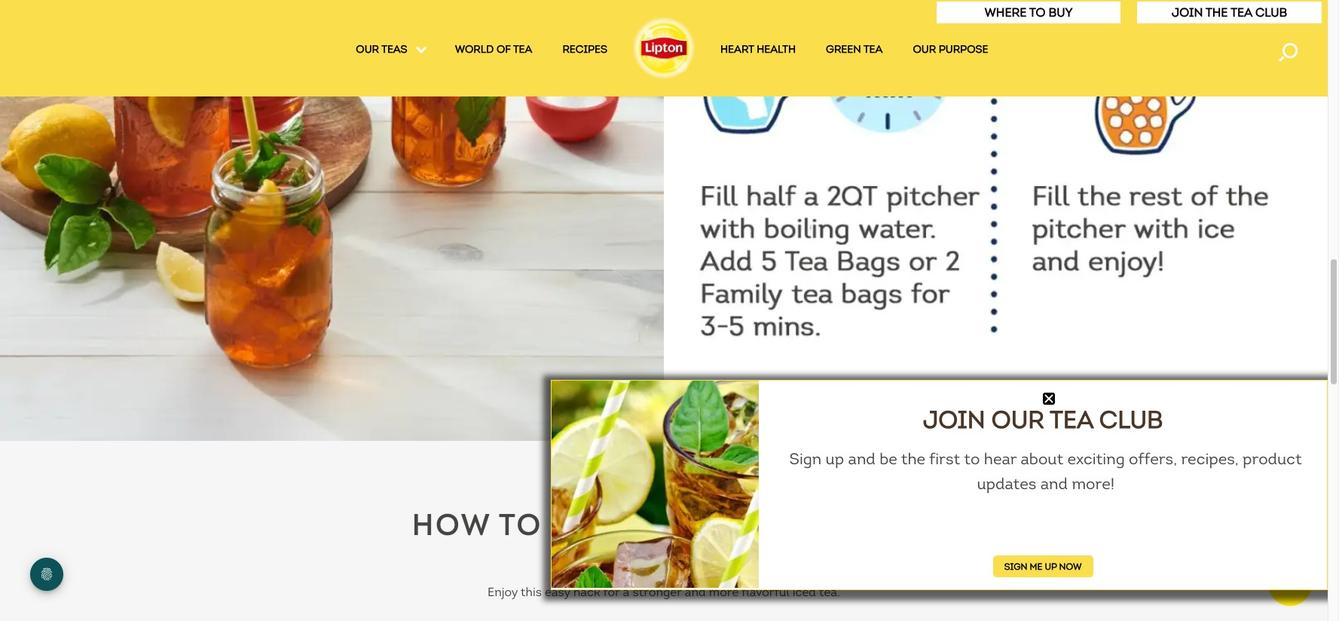 Task type: vqa. For each thing, say whether or not it's contained in the screenshot.
leftmost OUR
yes



Task type: locate. For each thing, give the bounding box(es) containing it.
our
[[356, 43, 379, 56]]

join
[[1172, 5, 1203, 20]]

first
[[930, 449, 961, 469]]

more!
[[1072, 474, 1115, 493]]

tea inside "link"
[[864, 43, 883, 56]]

more
[[709, 585, 739, 599]]

tea
[[1231, 5, 1253, 20], [864, 43, 883, 56], [740, 506, 799, 544]]

green
[[826, 43, 861, 56]]

hack
[[574, 585, 601, 599]]

tea inside button
[[1231, 5, 1253, 20]]

tea up the flavorful
[[740, 506, 799, 544]]

our left purpose
[[913, 43, 936, 56]]

navigation
[[0, 43, 1328, 62]]

1 vertical spatial tea
[[1050, 405, 1094, 435]]

tea.
[[819, 585, 841, 599]]

and down about
[[1041, 474, 1068, 493]]

0 horizontal spatial and
[[685, 585, 706, 599]]

flavorful
[[742, 585, 790, 599]]

1 vertical spatial tea
[[864, 43, 883, 56]]

0 vertical spatial and
[[849, 449, 876, 469]]

our purpose
[[913, 43, 989, 56]]

heart health link
[[721, 43, 796, 61]]

for
[[603, 585, 620, 599]]

0 horizontal spatial our
[[913, 43, 936, 56]]

about
[[1021, 449, 1064, 469]]

product
[[1243, 449, 1303, 469]]

and left be
[[849, 449, 876, 469]]

up
[[1045, 561, 1057, 572]]

026e8 image
[[1044, 393, 1056, 405]]

tea for our
[[1050, 405, 1094, 435]]

recipes,
[[1182, 449, 1239, 469]]

tea right the
[[1231, 5, 1253, 20]]

join the tea club link
[[1172, 5, 1288, 20]]

2 vertical spatial and
[[685, 585, 706, 599]]

1 vertical spatial and
[[1041, 474, 1068, 493]]

1 horizontal spatial our
[[992, 405, 1045, 435]]

iced
[[651, 506, 731, 544]]

of
[[497, 43, 511, 56]]

1 horizontal spatial tea
[[1050, 405, 1094, 435]]

2 vertical spatial tea
[[740, 506, 799, 544]]

tea
[[513, 43, 533, 56], [1050, 405, 1094, 435]]

0 horizontal spatial tea
[[740, 506, 799, 544]]

lipton site logo image
[[630, 14, 698, 81]]

navigation containing our teas
[[0, 43, 1328, 62]]

0 vertical spatial our
[[913, 43, 936, 56]]

0 vertical spatial tea
[[1231, 5, 1253, 20]]

sign up and be the first to hear about exciting offers, recipes, product updates and more!
[[790, 449, 1303, 493]]

our teas link
[[356, 43, 425, 61]]

green tea link
[[826, 43, 883, 61]]

how
[[412, 506, 491, 544]]

sign
[[790, 449, 822, 469]]

and left "more"
[[685, 585, 706, 599]]

0 vertical spatial tea
[[513, 43, 533, 56]]

enjoy
[[488, 585, 518, 599]]

heart
[[721, 43, 754, 56]]

join the tea club
[[1172, 5, 1288, 20]]

2 horizontal spatial tea
[[1231, 5, 1253, 20]]

our inside our purpose link
[[913, 43, 936, 56]]

club
[[1256, 5, 1288, 20]]

1 horizontal spatial tea
[[864, 43, 883, 56]]

join our tea club
[[923, 405, 1164, 435]]

0 horizontal spatial tea
[[513, 43, 533, 56]]

tea right of
[[513, 43, 533, 56]]

enjoy this easy hack for a stronger and more flavorful iced tea.
[[488, 585, 841, 599]]

tea right green
[[864, 43, 883, 56]]

the
[[1206, 5, 1228, 20]]

our
[[913, 43, 936, 56], [992, 405, 1045, 435]]

tea inside navigation
[[513, 43, 533, 56]]

and
[[849, 449, 876, 469], [1041, 474, 1068, 493], [685, 585, 706, 599]]

make
[[551, 506, 642, 544]]

sign me up now
[[1005, 561, 1082, 572]]

our up hear
[[992, 405, 1045, 435]]

tea up exciting
[[1050, 405, 1094, 435]]

updates
[[977, 474, 1037, 493]]



Task type: describe. For each thing, give the bounding box(es) containing it.
to
[[1030, 5, 1046, 20]]

our teas
[[356, 43, 410, 56]]

to
[[964, 449, 980, 469]]

a
[[623, 585, 630, 599]]

recipes
[[563, 43, 608, 56]]

teas
[[382, 43, 408, 56]]

where to buy button
[[936, 1, 1122, 24]]

me
[[1030, 561, 1043, 572]]

now
[[1060, 561, 1082, 572]]

where to buy link
[[985, 5, 1073, 20]]

offers,
[[1129, 449, 1178, 469]]

recipes link
[[563, 43, 608, 61]]

green tea
[[826, 43, 883, 56]]

2 horizontal spatial and
[[1041, 474, 1068, 493]]

iced
[[793, 585, 816, 599]]

sign
[[1005, 561, 1028, 572]]

1 vertical spatial our
[[992, 405, 1045, 435]]

be
[[880, 449, 898, 469]]

to
[[499, 506, 542, 544]]

up
[[826, 449, 845, 469]]

open privacy settings image
[[30, 558, 63, 591]]

world of tea link
[[455, 43, 533, 61]]

join the tea club button
[[1137, 1, 1323, 24]]

purpose
[[939, 43, 989, 56]]

world
[[455, 43, 494, 56]]

where
[[985, 5, 1027, 20]]

world of tea
[[455, 43, 533, 56]]

signup image
[[552, 381, 759, 588]]

easy
[[545, 585, 571, 599]]

where to buy
[[985, 5, 1073, 20]]

stronger
[[633, 585, 682, 599]]

buy
[[1049, 5, 1073, 20]]

our purpose link
[[913, 43, 989, 61]]

health
[[757, 43, 796, 56]]

exciting
[[1068, 449, 1125, 469]]

1 horizontal spatial and
[[849, 449, 876, 469]]

sign me up now link
[[993, 555, 1094, 577]]

this
[[521, 585, 542, 599]]

how to make iced tea cubes
[[412, 506, 916, 544]]

the
[[901, 449, 926, 469]]

cubes
[[808, 506, 916, 544]]

heart health
[[721, 43, 796, 56]]

tea for of
[[513, 43, 533, 56]]

club
[[1100, 405, 1164, 435]]

join
[[923, 405, 986, 435]]

hear
[[984, 449, 1017, 469]]



